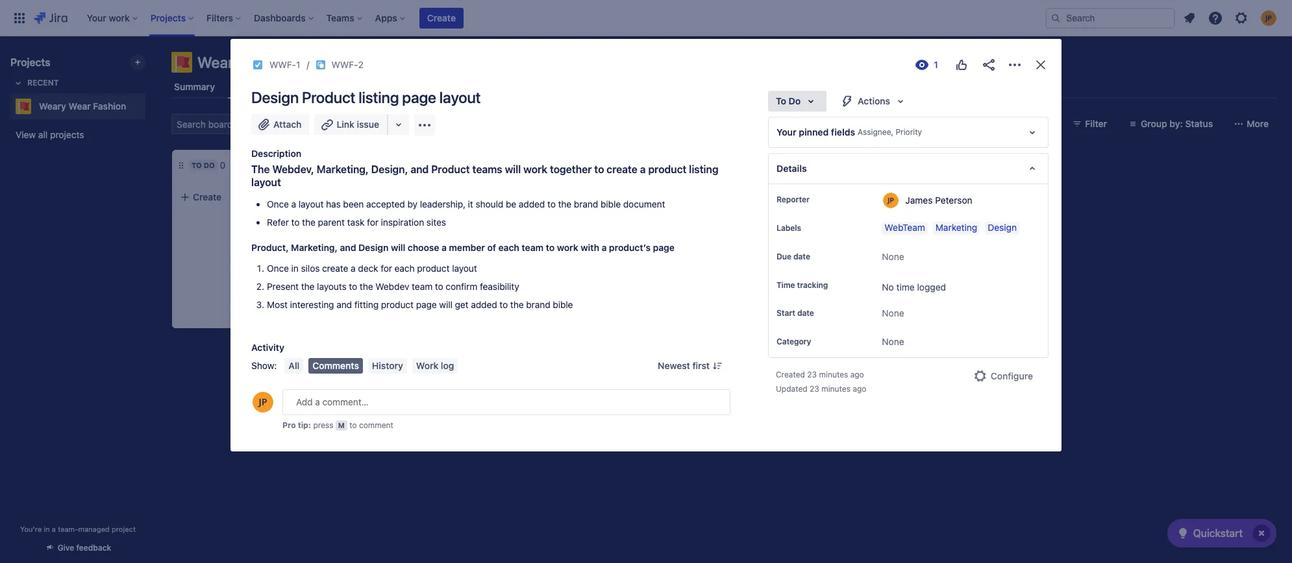 Task type: locate. For each thing, give the bounding box(es) containing it.
wwf-1 link up list
[[270, 57, 300, 73]]

design
[[251, 88, 299, 107], [366, 194, 396, 205], [988, 222, 1018, 233], [359, 242, 389, 253]]

0 vertical spatial in
[[291, 263, 299, 274]]

teams
[[473, 164, 503, 175]]

1 vertical spatial in
[[44, 526, 50, 534]]

product down 'present the layouts to the webdev team to confirm feasibility'
[[381, 299, 414, 311]]

will right "teams"
[[505, 164, 521, 175]]

1 horizontal spatial weary wear fashion
[[198, 53, 339, 71]]

fashion up the calendar at the left top
[[285, 53, 339, 71]]

0 horizontal spatial wwf-1 link
[[270, 57, 300, 73]]

1 vertical spatial to
[[192, 161, 202, 170]]

0 vertical spatial listing
[[359, 88, 399, 107]]

present the layouts to the webdev team to confirm feasibility
[[267, 281, 520, 292]]

first
[[693, 361, 710, 372]]

1 horizontal spatial fashion
[[285, 53, 339, 71]]

0 horizontal spatial weary
[[39, 101, 66, 112]]

product
[[649, 164, 687, 175], [417, 263, 450, 274], [381, 299, 414, 311]]

timeline
[[357, 81, 393, 92]]

1 horizontal spatial each
[[499, 242, 520, 253]]

wwf-
[[270, 59, 296, 70], [332, 59, 358, 70], [382, 276, 406, 286]]

to right m
[[350, 421, 357, 431]]

1 vertical spatial product
[[431, 164, 470, 175]]

wwf-1
[[270, 59, 300, 70], [382, 276, 410, 286]]

design for design
[[988, 222, 1018, 233]]

0 vertical spatial team
[[522, 242, 544, 253]]

product up add people image
[[302, 88, 356, 107]]

1 vertical spatial none
[[883, 308, 905, 319]]

page right the product's
[[653, 242, 675, 253]]

1 vertical spatial marketing,
[[291, 242, 338, 253]]

marketing, up has
[[317, 164, 369, 175]]

feasibility
[[480, 281, 520, 292]]

to right the refer
[[291, 217, 300, 228]]

date right start
[[798, 309, 815, 319]]

weary down recent at the left
[[39, 101, 66, 112]]

newest first button
[[651, 359, 731, 374]]

pages link
[[449, 75, 481, 99]]

bible
[[601, 199, 621, 210], [553, 299, 573, 311]]

2 vertical spatial will
[[439, 299, 453, 311]]

1 horizontal spatial added
[[519, 199, 545, 210]]

1 horizontal spatial for
[[381, 263, 392, 274]]

2 once from the top
[[267, 263, 289, 274]]

0 vertical spatial marketing,
[[317, 164, 369, 175]]

james peterson image right highest icon
[[503, 273, 518, 288]]

product
[[302, 88, 356, 107], [431, 164, 470, 175]]

will inside the webdev, marketing, design, and product teams will work together to create a product listing layout
[[505, 164, 521, 175]]

1 vertical spatial work
[[557, 242, 579, 253]]

0 vertical spatial minutes
[[820, 371, 849, 380]]

weary up "board" at the top of page
[[198, 53, 242, 71]]

brand
[[574, 199, 599, 210], [526, 299, 551, 311]]

0 vertical spatial bible
[[601, 199, 621, 210]]

tab list
[[164, 75, 1285, 99]]

added right be
[[519, 199, 545, 210]]

1 vertical spatial will
[[391, 242, 406, 253]]

0 vertical spatial product
[[649, 164, 687, 175]]

to inside dropdown button
[[776, 96, 787, 107]]

newest first image
[[713, 361, 723, 372]]

wwf- inside wwf-2 link
[[332, 59, 358, 70]]

projects
[[10, 57, 50, 68]]

marketing, up silos
[[291, 242, 338, 253]]

pinned
[[799, 127, 829, 138]]

ago
[[851, 371, 865, 380], [853, 385, 867, 395]]

search image
[[1051, 13, 1062, 23]]

1 vertical spatial once
[[267, 263, 289, 274]]

recent
[[27, 78, 59, 88]]

a
[[640, 164, 646, 175], [291, 199, 296, 210], [442, 242, 447, 253], [602, 242, 607, 253], [351, 263, 356, 274], [52, 526, 56, 534]]

29 february 2024 image
[[369, 256, 379, 266]]

time
[[897, 282, 915, 293]]

0
[[220, 160, 226, 171], [584, 160, 590, 171], [385, 298, 390, 309]]

once
[[267, 199, 289, 210], [267, 263, 289, 274]]

0 vertical spatial each
[[499, 242, 520, 253]]

give feedback
[[58, 544, 111, 554]]

1 horizontal spatial do
[[789, 96, 801, 107]]

0 horizontal spatial bible
[[553, 299, 573, 311]]

page right /
[[416, 299, 437, 311]]

the
[[251, 164, 270, 175]]

1 vertical spatial wear
[[69, 101, 91, 112]]

0 horizontal spatial work
[[524, 164, 548, 175]]

0 horizontal spatial weary wear fashion
[[39, 101, 126, 112]]

a left deck
[[351, 263, 356, 274]]

comments
[[313, 361, 359, 372]]

date right due
[[794, 252, 811, 262]]

layout down the at the top
[[251, 177, 281, 188]]

1 vertical spatial and
[[340, 242, 356, 253]]

create
[[427, 12, 456, 23], [193, 192, 222, 203]]

in left silos
[[291, 263, 299, 274]]

for
[[367, 217, 379, 228], [381, 263, 392, 274]]

marketing link
[[934, 222, 981, 235]]

0 vertical spatial create
[[427, 12, 456, 23]]

actions
[[858, 96, 891, 107]]

0 vertical spatial create
[[607, 164, 638, 175]]

inspiration
[[381, 217, 424, 228]]

none for category
[[883, 337, 905, 348]]

0 horizontal spatial each
[[395, 263, 415, 274]]

1 vertical spatial create button
[[172, 186, 348, 209]]

0 vertical spatial james peterson image
[[305, 114, 326, 134]]

document
[[624, 199, 666, 210]]

design up 29 february 2024 icon
[[359, 242, 389, 253]]

close image
[[1034, 57, 1049, 73]]

23 right updated
[[810, 385, 820, 395]]

0 vertical spatial create button
[[420, 7, 464, 28]]

the up fitting
[[360, 281, 373, 292]]

date for due date
[[794, 252, 811, 262]]

calendar
[[303, 81, 342, 92]]

a up the document
[[640, 164, 646, 175]]

1 vertical spatial for
[[381, 263, 392, 274]]

0 vertical spatial date
[[794, 252, 811, 262]]

forms
[[409, 81, 436, 92]]

0 down webdev
[[385, 298, 390, 309]]

minutes right updated
[[822, 385, 851, 395]]

product up leadership,
[[431, 164, 470, 175]]

to for to do
[[776, 96, 787, 107]]

1 vertical spatial wwf-1
[[382, 276, 410, 286]]

1 horizontal spatial create
[[427, 12, 456, 23]]

1 vertical spatial brand
[[526, 299, 551, 311]]

the
[[398, 194, 412, 205], [558, 199, 572, 210], [302, 217, 316, 228], [301, 281, 315, 292], [360, 281, 373, 292], [511, 299, 524, 311]]

0 vertical spatial once
[[267, 199, 289, 210]]

1 vertical spatial create
[[322, 263, 349, 274]]

and for a
[[337, 299, 352, 311]]

1 vertical spatial product
[[417, 263, 450, 274]]

james
[[906, 195, 933, 206]]

wwf-1 inside design product listing page layout dialog
[[270, 59, 300, 70]]

in right you're
[[44, 526, 50, 534]]

due
[[777, 252, 792, 262]]

product,
[[251, 242, 289, 253]]

0 vertical spatial page
[[402, 88, 436, 107]]

1 down 'present the layouts to the webdev team to confirm feasibility'
[[393, 298, 397, 309]]

0 horizontal spatial create
[[322, 263, 349, 274]]

show:
[[251, 361, 277, 372]]

page up add app 'image'
[[402, 88, 436, 107]]

to down search board text field
[[192, 161, 202, 170]]

marketing
[[936, 222, 978, 233]]

0 horizontal spatial to
[[192, 161, 202, 170]]

work log
[[416, 361, 454, 372]]

to do
[[776, 96, 801, 107]]

task image
[[253, 60, 263, 70]]

Search board text field
[[173, 115, 272, 133]]

added
[[519, 199, 545, 210], [471, 299, 497, 311]]

comment
[[359, 421, 394, 431]]

1 vertical spatial date
[[798, 309, 815, 319]]

pro tip: press m to comment
[[283, 421, 394, 431]]

1 horizontal spatial wwf-
[[332, 59, 358, 70]]

and right design,
[[411, 164, 429, 175]]

team-
[[58, 526, 78, 534]]

0 horizontal spatial product
[[381, 299, 414, 311]]

work
[[524, 164, 548, 175], [557, 242, 579, 253]]

0 left the at the top
[[220, 160, 226, 171]]

2 horizontal spatial wear
[[443, 194, 465, 205]]

product inside the webdev, marketing, design, and product teams will work together to create a product listing layout
[[649, 164, 687, 175]]

menu bar
[[282, 359, 461, 374]]

do inside dropdown button
[[789, 96, 801, 107]]

history button
[[368, 359, 407, 374]]

wwf- left copy link to issue icon
[[332, 59, 358, 70]]

in
[[291, 263, 299, 274], [44, 526, 50, 534]]

newest
[[658, 361, 691, 372]]

work left the with
[[557, 242, 579, 253]]

wear up view all projects link in the top of the page
[[69, 101, 91, 112]]

none for start date
[[883, 308, 905, 319]]

create up the document
[[607, 164, 638, 175]]

configure
[[991, 371, 1034, 382]]

0 horizontal spatial added
[[471, 299, 497, 311]]

0 right done
[[584, 160, 590, 171]]

create up the layouts
[[322, 263, 349, 274]]

2 vertical spatial product
[[381, 299, 414, 311]]

once up the present
[[267, 263, 289, 274]]

weary wear fashion up view all projects link in the top of the page
[[39, 101, 126, 112]]

a right the with
[[602, 242, 607, 253]]

highest image
[[489, 275, 499, 286]]

2 horizontal spatial weary
[[414, 194, 441, 205]]

design product listing page layout dialog
[[231, 39, 1062, 452]]

listing
[[359, 88, 399, 107], [690, 164, 719, 175]]

1 up most interesting and fitting product page will get added to the brand bible
[[406, 276, 410, 286]]

do
[[789, 96, 801, 107], [204, 161, 215, 170]]

and down task
[[340, 242, 356, 253]]

Add a comment… field
[[283, 390, 731, 416]]

0 horizontal spatial product
[[302, 88, 356, 107]]

design right marketing
[[988, 222, 1018, 233]]

for right 29 february 2024 image
[[381, 263, 392, 274]]

team right 'of'
[[522, 242, 544, 253]]

1 horizontal spatial in
[[291, 263, 299, 274]]

wear up list
[[245, 53, 281, 71]]

2 horizontal spatial product
[[649, 164, 687, 175]]

0 horizontal spatial team
[[412, 281, 433, 292]]

0 horizontal spatial do
[[204, 161, 215, 170]]

and down the layouts
[[337, 299, 352, 311]]

design right been
[[366, 194, 396, 205]]

2 none from the top
[[883, 308, 905, 319]]

1 inside design product listing page layout dialog
[[296, 59, 300, 70]]

product up the document
[[649, 164, 687, 175]]

to left the with
[[546, 242, 555, 253]]

a down webdev, at the left top of page
[[291, 199, 296, 210]]

been
[[343, 199, 364, 210]]

0 vertical spatial work
[[524, 164, 548, 175]]

each
[[499, 242, 520, 253], [395, 263, 415, 274]]

in progress 1
[[375, 160, 434, 171]]

3 none from the top
[[883, 337, 905, 348]]

present
[[267, 281, 299, 292]]

23 right created
[[808, 371, 817, 380]]

layout up confirm
[[452, 263, 477, 274]]

once for once in silos create a deck for each product layout
[[267, 263, 289, 274]]

1 horizontal spatial product
[[417, 263, 450, 274]]

product down choose
[[417, 263, 450, 274]]

wwf- down 29 feb
[[382, 276, 406, 286]]

1 horizontal spatial create
[[607, 164, 638, 175]]

your
[[777, 127, 797, 138]]

create
[[607, 164, 638, 175], [322, 263, 349, 274]]

will up feb
[[391, 242, 406, 253]]

1 left sub task image
[[296, 59, 300, 70]]

for right task
[[367, 217, 379, 228]]

a left the "team-"
[[52, 526, 56, 534]]

1 horizontal spatial listing
[[690, 164, 719, 175]]

james peterson image left add people image
[[305, 114, 326, 134]]

do for to do
[[789, 96, 801, 107]]

webteam
[[885, 222, 926, 233]]

wwf- up list
[[270, 59, 296, 70]]

layout left has
[[299, 199, 324, 210]]

wear left the it
[[443, 194, 465, 205]]

the down feasibility
[[511, 299, 524, 311]]

1 vertical spatial listing
[[690, 164, 719, 175]]

1 horizontal spatial 0
[[385, 298, 390, 309]]

product inside the webdev, marketing, design, and product teams will work together to create a product listing layout
[[431, 164, 470, 175]]

to left task icon
[[349, 281, 357, 292]]

1 horizontal spatial create button
[[420, 7, 464, 28]]

2 vertical spatial weary
[[414, 194, 441, 205]]

0 vertical spatial for
[[367, 217, 379, 228]]

attach
[[274, 119, 302, 130]]

most
[[267, 299, 288, 311]]

fashion up view all projects link in the top of the page
[[93, 101, 126, 112]]

1 horizontal spatial weary
[[198, 53, 242, 71]]

view all projects
[[16, 129, 84, 140]]

do down search board text field
[[204, 161, 215, 170]]

will
[[505, 164, 521, 175], [391, 242, 406, 253], [439, 299, 453, 311]]

0 horizontal spatial brand
[[526, 299, 551, 311]]

jira image
[[34, 10, 67, 26], [34, 10, 67, 26]]

do inside to do 0
[[204, 161, 215, 170]]

2 vertical spatial and
[[337, 299, 352, 311]]

0 vertical spatial do
[[789, 96, 801, 107]]

to up your
[[776, 96, 787, 107]]

add app image
[[417, 117, 433, 133]]

and
[[411, 164, 429, 175], [340, 242, 356, 253], [337, 299, 352, 311]]

1 vertical spatial do
[[204, 161, 215, 170]]

wwf-1 up list
[[270, 59, 300, 70]]

deck
[[358, 263, 378, 274]]

29 february 2024 image
[[369, 256, 379, 266]]

refer to the parent task for inspiration sites
[[267, 217, 446, 228]]

0 horizontal spatial in
[[44, 526, 50, 534]]

0 vertical spatial weary wear fashion
[[198, 53, 339, 71]]

2 horizontal spatial 0
[[584, 160, 590, 171]]

added right get
[[471, 299, 497, 311]]

weary up 'sites'
[[414, 194, 441, 205]]

history
[[372, 361, 403, 372]]

listing inside the webdev, marketing, design, and product teams will work together to create a product listing layout
[[690, 164, 719, 175]]

1 vertical spatial fashion
[[93, 101, 126, 112]]

menu bar containing all
[[282, 359, 461, 374]]

1 horizontal spatial james peterson image
[[503, 273, 518, 288]]

wwf-1 down feb
[[382, 276, 410, 286]]

0 horizontal spatial fashion
[[93, 101, 126, 112]]

summary link
[[172, 75, 218, 99]]

menu bar inside design product listing page layout dialog
[[282, 359, 461, 374]]

minutes right created
[[820, 371, 849, 380]]

1 vertical spatial bible
[[553, 299, 573, 311]]

weary wear fashion up list
[[198, 53, 339, 71]]

check image
[[1176, 526, 1191, 542]]

progress
[[385, 161, 425, 170]]

product's
[[609, 242, 651, 253]]

layout right the forms link in the top left of the page
[[440, 88, 481, 107]]

interesting
[[290, 299, 334, 311]]

updated
[[776, 385, 808, 395]]

once in silos create a deck for each product layout
[[267, 263, 477, 274]]

the webdev, marketing, design, and product teams will work together to create a product listing layout
[[251, 164, 721, 188]]

will left get
[[439, 299, 453, 311]]

2 horizontal spatial will
[[505, 164, 521, 175]]

wwf-1 link down feb
[[382, 275, 410, 286]]

each up 'present the layouts to the webdev team to confirm feasibility'
[[395, 263, 415, 274]]

james peterson image
[[305, 114, 326, 134], [503, 273, 518, 288]]

in inside dialog
[[291, 263, 299, 274]]

once up the refer
[[267, 199, 289, 210]]

0 horizontal spatial wear
[[69, 101, 91, 112]]

0 horizontal spatial for
[[367, 217, 379, 228]]

each right 'of'
[[499, 242, 520, 253]]

wwf-2 link
[[332, 57, 364, 73]]

to right done 0
[[595, 164, 605, 175]]

1 once from the top
[[267, 199, 289, 210]]

1 none from the top
[[883, 251, 905, 262]]

view
[[16, 129, 36, 140]]

design up attach button
[[251, 88, 299, 107]]

do up your
[[789, 96, 801, 107]]

29 feb
[[379, 257, 405, 265]]

work left done
[[524, 164, 548, 175]]

1 horizontal spatial wwf-1
[[382, 276, 410, 286]]

to inside to do 0
[[192, 161, 202, 170]]

team up most interesting and fitting product page will get added to the brand bible
[[412, 281, 433, 292]]

to do button
[[769, 91, 827, 112]]

layouts
[[317, 281, 347, 292]]

to
[[595, 164, 605, 175], [548, 199, 556, 210], [291, 217, 300, 228], [546, 242, 555, 253], [349, 281, 357, 292], [435, 281, 444, 292], [500, 299, 508, 311], [350, 421, 357, 431]]

0 horizontal spatial create button
[[172, 186, 348, 209]]

to
[[776, 96, 787, 107], [192, 161, 202, 170]]

date
[[794, 252, 811, 262], [798, 309, 815, 319]]



Task type: vqa. For each thing, say whether or not it's contained in the screenshot.
Alana.jpg icon
no



Task type: describe. For each thing, give the bounding box(es) containing it.
the left parent
[[302, 217, 316, 228]]

to down feasibility
[[500, 299, 508, 311]]

wwf- for sub task image
[[332, 59, 358, 70]]

start date
[[777, 309, 815, 319]]

to down together
[[548, 199, 556, 210]]

once for once a layout has been accepted by leadership, it should be added to the brand bible document
[[267, 199, 289, 210]]

description
[[251, 148, 302, 159]]

be
[[506, 199, 517, 210]]

it
[[468, 199, 474, 210]]

your pinned fields element
[[769, 117, 1049, 148]]

logged
[[918, 282, 947, 293]]

pages
[[452, 81, 478, 92]]

do for to do 0
[[204, 161, 215, 170]]

work log button
[[413, 359, 458, 374]]

link web pages and more image
[[391, 117, 407, 133]]

0 horizontal spatial listing
[[359, 88, 399, 107]]

choose
[[408, 242, 439, 253]]

feb
[[391, 257, 405, 265]]

issue
[[357, 119, 379, 130]]

to left confirm
[[435, 281, 444, 292]]

create inside primary "element"
[[427, 12, 456, 23]]

1 vertical spatial page
[[653, 242, 675, 253]]

wwf-2
[[332, 59, 364, 70]]

no
[[883, 282, 895, 293]]

all button
[[285, 359, 304, 374]]

feedback
[[76, 544, 111, 554]]

log
[[441, 361, 454, 372]]

0 vertical spatial weary
[[198, 53, 242, 71]]

fitting
[[355, 299, 379, 311]]

wwf- for task image on the top left of the page
[[270, 59, 296, 70]]

reporter
[[777, 195, 810, 205]]

actions image
[[1008, 57, 1023, 73]]

pro
[[283, 421, 296, 431]]

create button inside primary "element"
[[420, 7, 464, 28]]

and inside the webdev, marketing, design, and product teams will work together to create a product listing layout
[[411, 164, 429, 175]]

1 vertical spatial minutes
[[822, 385, 851, 395]]

quickstart
[[1194, 528, 1244, 540]]

quickstart button
[[1168, 520, 1277, 548]]

silos
[[301, 263, 320, 274]]

1 vertical spatial each
[[395, 263, 415, 274]]

newest first
[[658, 361, 710, 372]]

1 vertical spatial james peterson image
[[503, 273, 518, 288]]

1 horizontal spatial will
[[439, 299, 453, 311]]

design the weary wear site
[[366, 194, 482, 205]]

tip:
[[298, 421, 311, 431]]

1 vertical spatial ago
[[853, 385, 867, 395]]

member
[[449, 242, 485, 253]]

fields
[[832, 127, 856, 138]]

dismiss quickstart image
[[1252, 524, 1273, 544]]

details
[[777, 163, 807, 174]]

calendar link
[[300, 75, 344, 99]]

0 horizontal spatial create
[[193, 192, 222, 203]]

link issue button
[[315, 114, 389, 135]]

board
[[231, 81, 256, 92]]

in
[[375, 161, 383, 170]]

/
[[390, 298, 393, 309]]

timeline link
[[355, 75, 396, 99]]

projects
[[50, 129, 84, 140]]

managed
[[78, 526, 110, 534]]

no time logged
[[883, 282, 947, 293]]

list link
[[269, 75, 290, 99]]

attach button
[[251, 114, 310, 135]]

0 vertical spatial brand
[[574, 199, 599, 210]]

create inside the webdev, marketing, design, and product teams will work together to create a product listing layout
[[607, 164, 638, 175]]

0 horizontal spatial will
[[391, 242, 406, 253]]

design link
[[986, 222, 1020, 235]]

1 vertical spatial weary wear fashion
[[39, 101, 126, 112]]

a inside the webdev, marketing, design, and product teams will work together to create a product listing layout
[[640, 164, 646, 175]]

has
[[326, 199, 341, 210]]

accepted
[[366, 199, 405, 210]]

work inside the webdev, marketing, design, and product teams will work together to create a product listing layout
[[524, 164, 548, 175]]

1 vertical spatial team
[[412, 281, 433, 292]]

vote options: no one has voted for this issue yet. image
[[954, 57, 970, 73]]

due date
[[777, 252, 811, 262]]

leadership,
[[420, 199, 466, 210]]

done
[[558, 161, 579, 170]]

activity
[[251, 342, 285, 353]]

the down together
[[558, 199, 572, 210]]

james peterson
[[906, 195, 973, 206]]

you're in a team-managed project
[[20, 526, 136, 534]]

0 vertical spatial added
[[519, 199, 545, 210]]

and for and
[[340, 242, 356, 253]]

together
[[550, 164, 592, 175]]

in for once
[[291, 263, 299, 274]]

most interesting and fitting product page will get added to the brand bible
[[267, 299, 573, 311]]

tab list containing board
[[164, 75, 1285, 99]]

0 / 1
[[385, 298, 397, 309]]

task
[[347, 217, 365, 228]]

actions button
[[832, 91, 917, 112]]

configure link
[[965, 367, 1042, 387]]

1 right progress
[[430, 160, 434, 171]]

a right choose
[[442, 242, 447, 253]]

share image
[[982, 57, 997, 73]]

1 horizontal spatial bible
[[601, 199, 621, 210]]

the down silos
[[301, 281, 315, 292]]

primary element
[[8, 0, 1046, 36]]

should
[[476, 199, 504, 210]]

start
[[777, 309, 796, 319]]

date for start date
[[798, 309, 815, 319]]

list
[[272, 81, 287, 92]]

2 vertical spatial wear
[[443, 194, 465, 205]]

task image
[[366, 275, 377, 286]]

1 horizontal spatial wear
[[245, 53, 281, 71]]

category
[[777, 337, 812, 347]]

details element
[[769, 153, 1049, 185]]

collapse recent projects image
[[10, 75, 26, 91]]

marketing, inside the webdev, marketing, design, and product teams will work together to create a product listing layout
[[317, 164, 369, 175]]

1 vertical spatial 23
[[810, 385, 820, 395]]

in for you're
[[44, 526, 50, 534]]

1 vertical spatial added
[[471, 299, 497, 311]]

add people image
[[334, 116, 350, 132]]

time tracking
[[777, 281, 829, 290]]

to for to do 0
[[192, 161, 202, 170]]

sub task image
[[316, 60, 326, 70]]

profile image of james peterson image
[[253, 392, 274, 413]]

design for design product listing page layout
[[251, 88, 299, 107]]

parent
[[318, 217, 345, 228]]

webteam link
[[883, 222, 928, 235]]

copy link to issue image
[[361, 59, 372, 70]]

with
[[581, 242, 600, 253]]

comments button
[[309, 359, 363, 374]]

1 horizontal spatial team
[[522, 242, 544, 253]]

labels
[[777, 224, 802, 233]]

layout inside the webdev, marketing, design, and product teams will work together to create a product listing layout
[[251, 177, 281, 188]]

0 vertical spatial ago
[[851, 371, 865, 380]]

create banner
[[0, 0, 1293, 36]]

work
[[416, 361, 439, 372]]

0 horizontal spatial 0
[[220, 160, 226, 171]]

1 vertical spatial weary
[[39, 101, 66, 112]]

design,
[[371, 164, 408, 175]]

project
[[112, 526, 136, 534]]

2 horizontal spatial wwf-
[[382, 276, 406, 286]]

site
[[467, 194, 482, 205]]

to inside the webdev, marketing, design, and product teams will work together to create a product listing layout
[[595, 164, 605, 175]]

0 vertical spatial 23
[[808, 371, 817, 380]]

29
[[379, 257, 389, 265]]

Search field
[[1046, 7, 1176, 28]]

the up inspiration
[[398, 194, 412, 205]]

created 23 minutes ago updated 23 minutes ago
[[776, 371, 867, 395]]

your pinned fields assignee, priority
[[777, 127, 923, 138]]

get
[[455, 299, 469, 311]]

1 horizontal spatial wwf-1 link
[[382, 275, 410, 286]]

to do 0
[[192, 160, 226, 171]]

2 vertical spatial page
[[416, 299, 437, 311]]

give
[[58, 544, 74, 554]]

all
[[38, 129, 48, 140]]

m
[[338, 422, 345, 430]]

design for design the weary wear site
[[366, 194, 396, 205]]

tracking
[[798, 281, 829, 290]]

press
[[313, 421, 334, 431]]

0 vertical spatial wwf-1 link
[[270, 57, 300, 73]]

link issue
[[337, 119, 379, 130]]

webdev
[[376, 281, 410, 292]]



